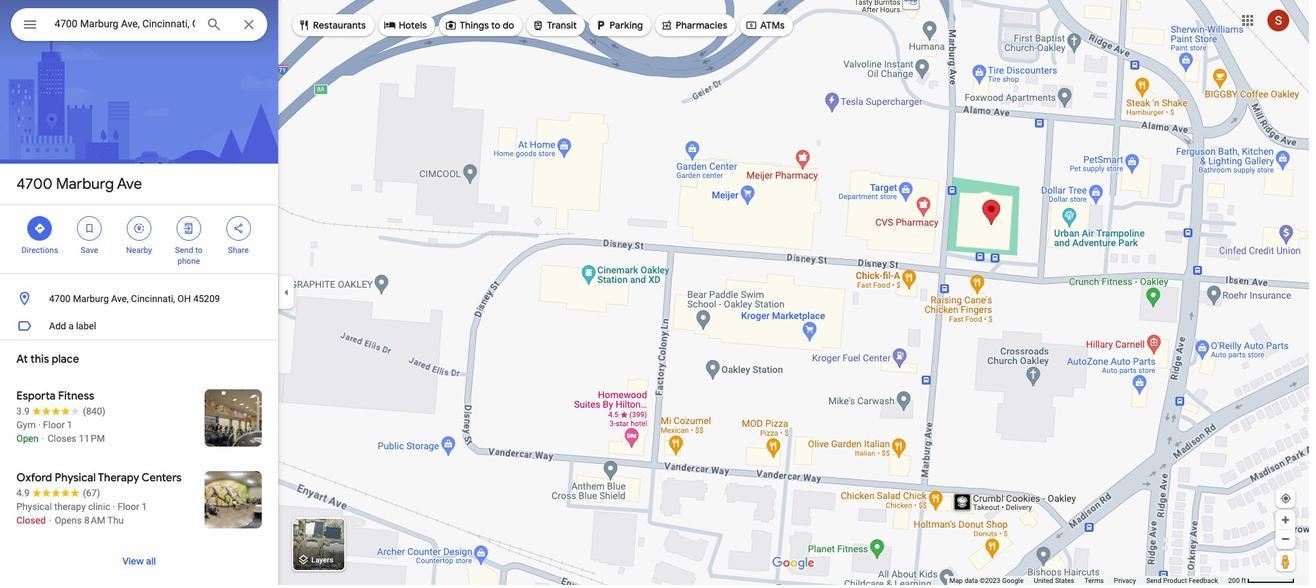 Task type: locate. For each thing, give the bounding box(es) containing it.
oxford physical therapy centers
[[16, 471, 182, 485]]

directions
[[21, 246, 58, 255]]

4700 for 4700 marburg ave
[[16, 175, 52, 194]]

4700 Marburg Ave, Cincinnati, OH 45209 field
[[11, 8, 267, 41]]

4700 inside button
[[49, 293, 71, 304]]

1 horizontal spatial ⋅
[[48, 515, 52, 526]]

1
[[67, 419, 72, 430], [142, 501, 147, 512]]

to
[[491, 19, 501, 31], [195, 246, 203, 255]]

0 vertical spatial ·
[[38, 419, 41, 430]]

200 ft button
[[1229, 577, 1295, 584]]

send product feedback
[[1147, 577, 1218, 584]]

physical
[[55, 471, 96, 485], [16, 501, 52, 512]]

physical inside the physical therapy clinic · floor 1 closed ⋅ opens 8 am thu
[[16, 501, 52, 512]]

google maps element
[[0, 0, 1309, 585]]

⋅
[[41, 433, 45, 444], [48, 515, 52, 526]]

1 horizontal spatial floor
[[118, 501, 139, 512]]

1 vertical spatial 1
[[142, 501, 147, 512]]

transit
[[547, 19, 577, 31]]

marburg inside button
[[73, 293, 109, 304]]

map data ©2023 google
[[950, 577, 1024, 584]]

send
[[175, 246, 193, 255], [1147, 577, 1162, 584]]

footer
[[950, 576, 1229, 585]]


[[183, 221, 195, 236]]

0 vertical spatial 1
[[67, 419, 72, 430]]

11 pm
[[79, 433, 105, 444]]

floor down 3.9 stars 840 reviews image on the bottom left of the page
[[43, 419, 65, 430]]

0 horizontal spatial physical
[[16, 501, 52, 512]]

send for send to phone
[[175, 246, 193, 255]]

4700 marburg ave main content
[[0, 0, 278, 585]]

 button
[[11, 8, 49, 44]]

actions for 4700 marburg ave region
[[0, 205, 278, 273]]

1 horizontal spatial 1
[[142, 501, 147, 512]]

1 vertical spatial send
[[1147, 577, 1162, 584]]

united states button
[[1034, 576, 1075, 585]]

marburg up the 
[[56, 175, 114, 194]]

view
[[122, 555, 144, 567]]

physical up '(67)'
[[55, 471, 96, 485]]

footer containing map data ©2023 google
[[950, 576, 1229, 585]]

45209
[[193, 293, 220, 304]]

send inside send to phone
[[175, 246, 193, 255]]

0 horizontal spatial ·
[[38, 419, 41, 430]]


[[445, 18, 457, 33]]

0 horizontal spatial 1
[[67, 419, 72, 430]]

1 vertical spatial ⋅
[[48, 515, 52, 526]]

nearby
[[126, 246, 152, 255]]

footer inside google maps element
[[950, 576, 1229, 585]]

0 horizontal spatial floor
[[43, 419, 65, 430]]

0 vertical spatial floor
[[43, 419, 65, 430]]

0 vertical spatial send
[[175, 246, 193, 255]]

0 vertical spatial to
[[491, 19, 501, 31]]

to left 'do'
[[491, 19, 501, 31]]

1 down centers
[[142, 501, 147, 512]]

floor up thu
[[118, 501, 139, 512]]

· inside the physical therapy clinic · floor 1 closed ⋅ opens 8 am thu
[[113, 501, 115, 512]]

cincinnati,
[[131, 293, 175, 304]]

gym
[[16, 419, 36, 430]]

 atms
[[745, 18, 785, 33]]

0 vertical spatial ⋅
[[41, 433, 45, 444]]

1 vertical spatial ·
[[113, 501, 115, 512]]

map
[[950, 577, 963, 584]]

collapse side panel image
[[279, 285, 294, 300]]

ave
[[117, 175, 142, 194]]

4700 up add in the bottom left of the page
[[49, 293, 71, 304]]

opens
[[55, 515, 82, 526]]

send inside button
[[1147, 577, 1162, 584]]

· up thu
[[113, 501, 115, 512]]

place
[[52, 353, 79, 366]]

floor inside the physical therapy clinic · floor 1 closed ⋅ opens 8 am thu
[[118, 501, 139, 512]]

floor
[[43, 419, 65, 430], [118, 501, 139, 512]]

0 horizontal spatial ⋅
[[41, 433, 45, 444]]

4700 up  on the top of page
[[16, 175, 52, 194]]

8 am
[[84, 515, 105, 526]]

⋅ left opens
[[48, 515, 52, 526]]

hotels
[[399, 19, 427, 31]]

⋅ inside the gym · floor 1 open ⋅ closes 11 pm
[[41, 433, 45, 444]]


[[133, 221, 145, 236]]

send up phone
[[175, 246, 193, 255]]

1 horizontal spatial send
[[1147, 577, 1162, 584]]

marburg up label
[[73, 293, 109, 304]]


[[34, 221, 46, 236]]

1 horizontal spatial physical
[[55, 471, 96, 485]]

to inside send to phone
[[195, 246, 203, 255]]

0 vertical spatial physical
[[55, 471, 96, 485]]

show your location image
[[1280, 492, 1292, 505]]

0 horizontal spatial to
[[195, 246, 203, 255]]

1 horizontal spatial ·
[[113, 501, 115, 512]]

pharmacies
[[676, 19, 728, 31]]

1 vertical spatial floor
[[118, 501, 139, 512]]

add
[[49, 321, 66, 331]]

1 up closes
[[67, 419, 72, 430]]

4.9 stars 67 reviews image
[[16, 486, 100, 500]]

200
[[1229, 577, 1240, 584]]

1 vertical spatial 4700
[[49, 293, 71, 304]]

closed
[[16, 515, 46, 526]]


[[595, 18, 607, 33]]

0 vertical spatial 4700
[[16, 175, 52, 194]]

to up phone
[[195, 246, 203, 255]]

send product feedback button
[[1147, 576, 1218, 585]]

phone
[[177, 256, 200, 266]]

view all button
[[109, 545, 169, 578]]

3.9
[[16, 406, 30, 417]]

4700
[[16, 175, 52, 194], [49, 293, 71, 304]]

floor inside the gym · floor 1 open ⋅ closes 11 pm
[[43, 419, 65, 430]]

⋅ right open
[[41, 433, 45, 444]]

·
[[38, 419, 41, 430], [113, 501, 115, 512]]

1 horizontal spatial to
[[491, 19, 501, 31]]

1 vertical spatial to
[[195, 246, 203, 255]]

oh
[[178, 293, 191, 304]]

⋅ inside the physical therapy clinic · floor 1 closed ⋅ opens 8 am thu
[[48, 515, 52, 526]]


[[22, 15, 38, 34]]

zoom out image
[[1281, 534, 1291, 544]]

physical up closed
[[16, 501, 52, 512]]

marburg
[[56, 175, 114, 194], [73, 293, 109, 304]]

None field
[[55, 16, 195, 32]]

ft
[[1242, 577, 1246, 584]]

4.9
[[16, 488, 30, 499]]

0 vertical spatial marburg
[[56, 175, 114, 194]]

1 vertical spatial physical
[[16, 501, 52, 512]]

send left product
[[1147, 577, 1162, 584]]

1 vertical spatial marburg
[[73, 293, 109, 304]]

to inside " things to do"
[[491, 19, 501, 31]]

(840)
[[83, 406, 105, 417]]

data
[[965, 577, 978, 584]]

0 horizontal spatial send
[[175, 246, 193, 255]]

· right gym
[[38, 419, 41, 430]]


[[745, 18, 758, 33]]

 parking
[[595, 18, 643, 33]]



Task type: vqa. For each thing, say whether or not it's contained in the screenshot.
the bottommost To
yes



Task type: describe. For each thing, give the bounding box(es) containing it.
google account: sheryl atherton  
(sheryl.atherton@adept.ai) image
[[1268, 9, 1290, 31]]

atms
[[760, 19, 785, 31]]

4700 marburg ave, cincinnati, oh 45209
[[49, 293, 220, 304]]

label
[[76, 321, 96, 331]]

3.9 stars 840 reviews image
[[16, 404, 105, 418]]

· inside the gym · floor 1 open ⋅ closes 11 pm
[[38, 419, 41, 430]]

gym · floor 1 open ⋅ closes 11 pm
[[16, 419, 105, 444]]

feedback
[[1189, 577, 1218, 584]]

4700 marburg ave
[[16, 175, 142, 194]]

 things to do
[[445, 18, 514, 33]]

open
[[16, 433, 39, 444]]

share
[[228, 246, 249, 255]]

privacy button
[[1114, 576, 1136, 585]]

a
[[68, 321, 74, 331]]

parking
[[610, 19, 643, 31]]

©2023
[[980, 577, 1001, 584]]

 transit
[[532, 18, 577, 33]]

at
[[16, 353, 28, 366]]

clinic
[[88, 501, 110, 512]]

show street view coverage image
[[1276, 551, 1296, 572]]

oxford
[[16, 471, 52, 485]]

 restaurants
[[298, 18, 366, 33]]

terms button
[[1085, 576, 1104, 585]]

save
[[81, 246, 98, 255]]

200 ft
[[1229, 577, 1246, 584]]

terms
[[1085, 577, 1104, 584]]

zoom in image
[[1281, 515, 1291, 525]]

(67)
[[83, 488, 100, 499]]

ave,
[[111, 293, 129, 304]]

at this place
[[16, 353, 79, 366]]

states
[[1055, 577, 1075, 584]]

layers
[[311, 556, 333, 565]]

4700 for 4700 marburg ave, cincinnati, oh 45209
[[49, 293, 71, 304]]


[[232, 221, 245, 236]]

physical therapy clinic · floor 1 closed ⋅ opens 8 am thu
[[16, 501, 147, 526]]

1 inside the gym · floor 1 open ⋅ closes 11 pm
[[67, 419, 72, 430]]


[[83, 221, 96, 236]]

send for send product feedback
[[1147, 577, 1162, 584]]


[[298, 18, 310, 33]]

1 inside the physical therapy clinic · floor 1 closed ⋅ opens 8 am thu
[[142, 501, 147, 512]]

add a label button
[[0, 312, 278, 340]]

thu
[[107, 515, 124, 526]]

product
[[1163, 577, 1187, 584]]

all
[[146, 555, 156, 567]]

privacy
[[1114, 577, 1136, 584]]

esporta
[[16, 389, 56, 403]]

add a label
[[49, 321, 96, 331]]

send to phone
[[175, 246, 203, 266]]

marburg for ave,
[[73, 293, 109, 304]]

things
[[460, 19, 489, 31]]

esporta fitness
[[16, 389, 94, 403]]

 hotels
[[384, 18, 427, 33]]

view all
[[122, 555, 156, 567]]

 pharmacies
[[661, 18, 728, 33]]


[[661, 18, 673, 33]]

united
[[1034, 577, 1054, 584]]

fitness
[[58, 389, 94, 403]]

do
[[503, 19, 514, 31]]

google
[[1002, 577, 1024, 584]]

none field inside 4700 marburg ave, cincinnati, oh 45209 'field'
[[55, 16, 195, 32]]

4700 marburg ave, cincinnati, oh 45209 button
[[0, 285, 278, 312]]

united states
[[1034, 577, 1075, 584]]

closes
[[48, 433, 76, 444]]

 search field
[[11, 8, 267, 44]]

this
[[30, 353, 49, 366]]


[[532, 18, 544, 33]]

restaurants
[[313, 19, 366, 31]]

therapy
[[54, 501, 86, 512]]


[[384, 18, 396, 33]]

marburg for ave
[[56, 175, 114, 194]]

therapy
[[98, 471, 139, 485]]

centers
[[142, 471, 182, 485]]



